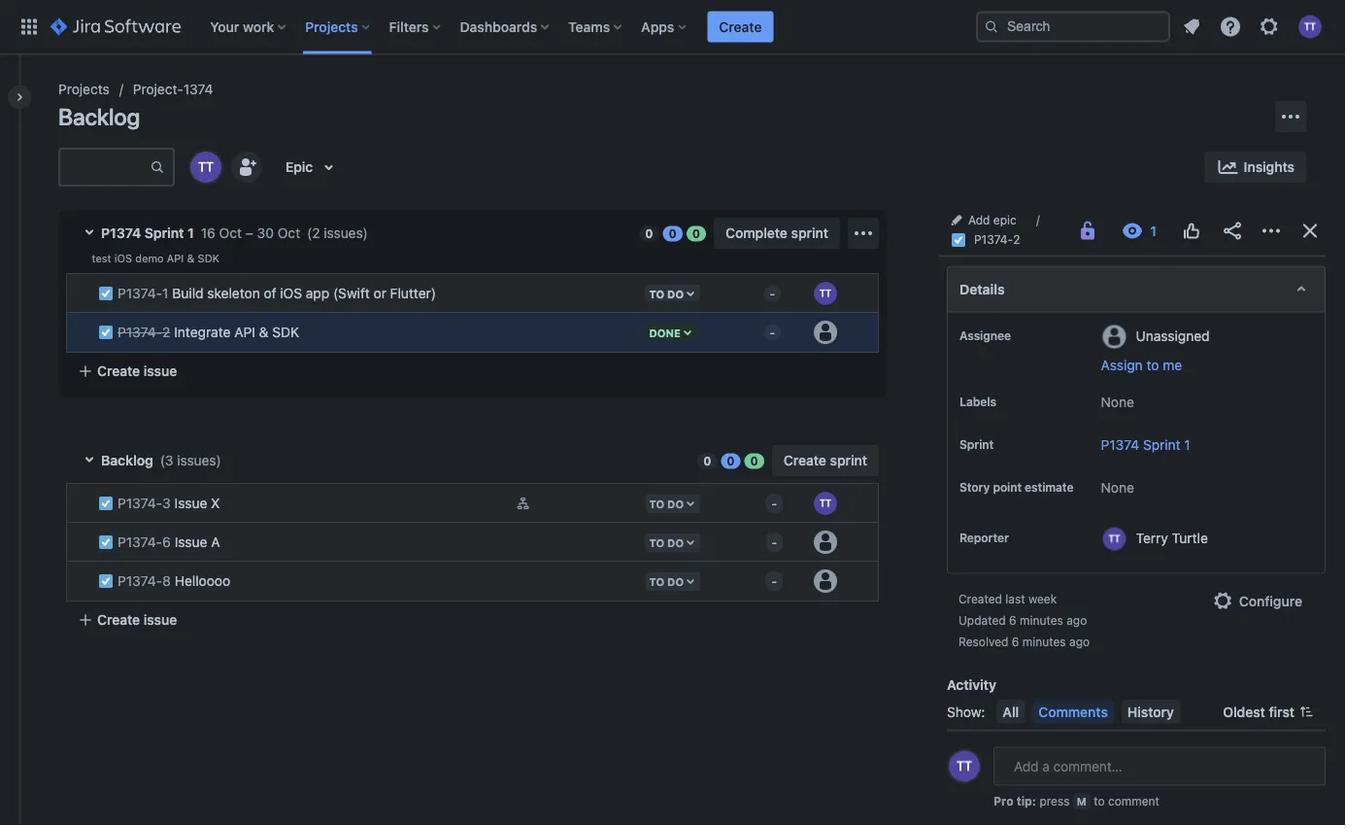Task type: locate. For each thing, give the bounding box(es) containing it.
sdk for p1374-2 integrate api & sdk
[[272, 324, 299, 340]]

do
[[668, 497, 684, 510], [668, 536, 684, 549], [668, 575, 684, 588]]

0 vertical spatial issue
[[144, 363, 177, 379]]

–
[[246, 225, 254, 241]]

demo
[[135, 252, 164, 265]]

1 vertical spatial 6
[[1010, 614, 1017, 628]]

0 horizontal spatial 1
[[162, 285, 168, 301]]

( right 30
[[307, 225, 312, 241]]

help image
[[1220, 15, 1243, 38]]

p1374-1 link
[[118, 285, 168, 301]]

1 create issue from the top
[[97, 363, 177, 379]]

3 to do from the top
[[650, 575, 684, 588]]

complete sprint
[[726, 225, 829, 241]]

1 issue from the top
[[144, 363, 177, 379]]

1 vertical spatial p1374
[[1102, 437, 1140, 453]]

3 to from the top
[[650, 575, 665, 588]]

0 horizontal spatial p1374
[[101, 225, 141, 241]]

assign to me
[[1102, 357, 1183, 373]]

to inside button
[[1147, 357, 1160, 373]]

point
[[994, 481, 1022, 494]]

tip:
[[1017, 795, 1037, 808]]

1 vertical spatial backlog
[[101, 452, 153, 468]]

p1374 sprint 1 16 oct – 30 oct ( 2 issues )
[[101, 225, 368, 241]]

create issue button for p1374-1 build skeleton of ios app (swift or flutter)
[[66, 354, 880, 389]]

0 vertical spatial )
[[363, 225, 368, 241]]

p1374-3 link
[[118, 495, 171, 511]]

0 vertical spatial 6
[[162, 534, 171, 550]]

0 horizontal spatial api
[[167, 252, 184, 265]]

api
[[167, 252, 184, 265], [234, 324, 255, 340]]

1 horizontal spatial ios
[[280, 285, 302, 301]]

create issue image for p1374-1
[[54, 262, 78, 286]]

projects right sidebar navigation image
[[58, 81, 110, 97]]

add for add epic
[[969, 213, 991, 226]]

0 vertical spatial 1
[[188, 225, 194, 241]]

2 unassigned image from the top
[[814, 569, 838, 593]]

1 vertical spatial issue
[[175, 534, 207, 550]]

to do for p1374-6 issue a
[[650, 536, 684, 549]]

p1374 inside p1374 sprint 1 16 oct – 30 oct ( 2 issues )
[[101, 225, 141, 241]]

6
[[162, 534, 171, 550], [1010, 614, 1017, 628], [1012, 635, 1020, 649]]

ios
[[114, 252, 132, 265], [280, 285, 302, 301]]

oct
[[219, 225, 242, 241], [278, 225, 300, 241]]

sprint for p1374 sprint 1 16 oct – 30 oct ( 2 issues )
[[145, 225, 184, 241]]

1 vertical spatial done: 0 of 0 (story points) element
[[745, 452, 765, 469]]

0 vertical spatial sprint
[[792, 225, 829, 241]]

p1374- down "p1374-3" link
[[118, 534, 162, 550]]

p1374- down p1374-1 "link"
[[118, 324, 162, 340]]

p1374-2 link down add epic
[[975, 230, 1021, 250]]

add
[[969, 213, 991, 226], [948, 219, 973, 235]]

issue down 8
[[144, 612, 177, 628]]

1 issue from the top
[[175, 495, 207, 511]]

p1374-2 link down p1374-1 "link"
[[118, 324, 170, 340]]

1 horizontal spatial sdk
[[272, 324, 299, 340]]

done: 0 of 0 (story points) element for 16 oct – 30 oct
[[687, 225, 707, 241]]

issues inside p1374 sprint 1 16 oct – 30 oct ( 2 issues )
[[324, 225, 363, 241]]

none down assign
[[1102, 394, 1135, 410]]

sdk down 16
[[198, 252, 220, 265]]

show:
[[948, 704, 986, 720]]

1 vertical spatial sprint
[[831, 452, 868, 468]]

menu bar
[[994, 700, 1185, 724]]

sdk
[[198, 252, 220, 265], [272, 324, 299, 340]]

1 vertical spatial ago
[[1070, 635, 1090, 649]]

sprint for create sprint
[[831, 452, 868, 468]]

2 to do from the top
[[650, 536, 684, 549]]

1 horizontal spatial done: 0 of 0 (story points) element
[[745, 452, 765, 469]]

2 horizontal spatial sprint
[[1144, 437, 1181, 453]]

0 horizontal spatial 2
[[162, 324, 170, 340]]

add left a
[[948, 219, 973, 235]]

2 horizontal spatial 2
[[1014, 233, 1021, 246]]

) up x
[[216, 452, 221, 468]]

0 vertical spatial p1374-2 link
[[975, 230, 1021, 250]]

of
[[264, 285, 277, 301]]

p1374-2 link
[[975, 230, 1021, 250], [118, 324, 170, 340]]

1 create issue button from the top
[[66, 354, 880, 389]]

projects link
[[58, 78, 110, 101]]

add for add a description...
[[948, 219, 973, 235]]

create issue image
[[54, 262, 78, 286], [54, 301, 78, 325], [54, 472, 78, 496]]

1 vertical spatial create issue button
[[66, 603, 880, 638]]

1 vertical spatial to
[[650, 536, 665, 549]]

2
[[312, 225, 320, 241], [1014, 233, 1021, 246], [162, 324, 170, 340]]

0 vertical spatial ios
[[114, 252, 132, 265]]

p1374- for p1374-2
[[975, 233, 1014, 246]]

0 horizontal spatial sprint
[[792, 225, 829, 241]]

issue
[[144, 363, 177, 379], [144, 612, 177, 628]]

dashboards button
[[454, 11, 557, 42]]

p1374 down assign
[[1102, 437, 1140, 453]]

1 oct from the left
[[219, 225, 242, 241]]

1 vertical spatial )
[[216, 452, 221, 468]]

2 create issue button from the top
[[66, 603, 880, 638]]

1 vertical spatial none
[[1102, 479, 1135, 495]]

p1374-3 issue x
[[118, 495, 220, 511]]

projects inside popup button
[[305, 18, 358, 34]]

backlog for backlog ( 3 issues )
[[101, 452, 153, 468]]

issues up (swift
[[324, 225, 363, 241]]

issue left x
[[175, 495, 207, 511]]

1 none from the top
[[1102, 394, 1135, 410]]

assignee pin to top. only you can see pinned fields. image
[[1015, 328, 1031, 344]]

add epic
[[969, 213, 1017, 226]]

0 horizontal spatial to do: 0 of 0 (story points) element
[[640, 225, 659, 241]]

api for demo
[[167, 252, 184, 265]]

create sprint
[[784, 452, 868, 468]]

unassigned image
[[814, 531, 838, 554], [814, 569, 838, 593]]

2 down epic
[[1014, 233, 1021, 246]]

create
[[719, 18, 762, 34], [97, 363, 140, 379], [784, 452, 827, 468], [97, 612, 140, 628]]

0 vertical spatial none
[[1102, 394, 1135, 410]]

0 vertical spatial to do
[[650, 497, 684, 510]]

done: 0 of 0 (story points) element
[[687, 225, 707, 241], [745, 452, 765, 469]]

issue
[[175, 495, 207, 511], [175, 534, 207, 550]]

1 unassigned image from the top
[[814, 531, 838, 554]]

&
[[187, 252, 195, 265], [259, 324, 269, 340]]

1 horizontal spatial api
[[234, 324, 255, 340]]

1 for p1374 sprint 1 16 oct – 30 oct ( 2 issues )
[[188, 225, 194, 241]]

p1374-6 link
[[118, 534, 171, 550]]

1 vertical spatial in progress: 0 of 0 (story points) element
[[721, 452, 741, 469]]

( up p1374-3 issue x
[[160, 452, 165, 468]]

appswitcher icon image
[[17, 15, 41, 38]]

0 horizontal spatial ios
[[114, 252, 132, 265]]

sprint up test ios demo api & sdk
[[145, 225, 184, 241]]

issue for 1
[[144, 363, 177, 379]]

to do: 0 of 0 (story points) element for (
[[698, 452, 718, 469]]

create issue image for p1374-3
[[54, 472, 78, 496]]

2 do from the top
[[668, 536, 684, 549]]

none down p1374 sprint 1 link
[[1102, 479, 1135, 495]]

1 horizontal spatial to
[[1147, 357, 1160, 373]]

2 right 30
[[312, 225, 320, 241]]

0 horizontal spatial to
[[1094, 795, 1106, 808]]

0 vertical spatial (
[[307, 225, 312, 241]]

1 horizontal spatial 1
[[188, 225, 194, 241]]

1 horizontal spatial to do: 0 of 0 (story points) element
[[698, 452, 718, 469]]

1 horizontal spatial issues
[[324, 225, 363, 241]]

1 horizontal spatial &
[[259, 324, 269, 340]]

2 horizontal spatial 1
[[1185, 437, 1191, 453]]

3 up p1374-6 issue a
[[162, 495, 171, 511]]

backlog ( 3 issues )
[[101, 452, 221, 468]]

sprint inside p1374 sprint 1 16 oct – 30 oct ( 2 issues )
[[145, 225, 184, 241]]

unassigned image for issue a
[[814, 531, 838, 554]]

test ios demo api & sdk
[[92, 252, 220, 265]]

to do: 0 of 0 (story points) element
[[640, 225, 659, 241], [698, 452, 718, 469]]

in progress: 0 of 0 (story points) element
[[663, 225, 683, 241], [721, 452, 741, 469]]

unassigned
[[1137, 328, 1211, 344]]

6 down last
[[1010, 614, 1017, 628]]

2 oct from the left
[[278, 225, 300, 241]]

0 horizontal spatial (
[[160, 452, 165, 468]]

1 horizontal spatial (
[[307, 225, 312, 241]]

jira software image
[[51, 15, 181, 38], [51, 15, 181, 38]]

0 vertical spatial projects
[[305, 18, 358, 34]]

ios right of
[[280, 285, 302, 301]]

1 horizontal spatial projects
[[305, 18, 358, 34]]

issue for 3
[[144, 612, 177, 628]]

0 vertical spatial issue
[[175, 495, 207, 511]]

2 vertical spatial do
[[668, 575, 684, 588]]

& up build
[[187, 252, 195, 265]]

your profile and settings image
[[1299, 15, 1323, 38]]

& down of
[[259, 324, 269, 340]]

profile image of terry turtle image
[[949, 751, 981, 782]]

add inside dropdown button
[[969, 213, 991, 226]]

create issue image left p1374-1 "link"
[[54, 301, 78, 325]]

to
[[1147, 357, 1160, 373], [1094, 795, 1106, 808]]

0
[[646, 227, 654, 241], [669, 227, 677, 241], [693, 227, 701, 241], [704, 454, 712, 468], [727, 454, 735, 468], [751, 454, 759, 468]]

to
[[650, 497, 665, 510], [650, 536, 665, 549], [650, 575, 665, 588]]

to right m
[[1094, 795, 1106, 808]]

p1374- down demo
[[118, 285, 162, 301]]

1 vertical spatial do
[[668, 536, 684, 549]]

x
[[211, 495, 220, 511]]

notifications image
[[1181, 15, 1204, 38]]

1 horizontal spatial sprint
[[831, 452, 868, 468]]

1 vertical spatial p1374-2 link
[[118, 324, 170, 340]]

p1374- down add epic
[[975, 233, 1014, 246]]

done: 0 of 0 (story points) element left complete
[[687, 225, 707, 241]]

projects right work
[[305, 18, 358, 34]]

0 horizontal spatial issues
[[177, 452, 216, 468]]

add left epic
[[969, 213, 991, 226]]

p1374- down p1374-6 link
[[118, 573, 162, 589]]

0 horizontal spatial in progress: 0 of 0 (story points) element
[[663, 225, 683, 241]]

0 vertical spatial to do: 0 of 0 (story points) element
[[640, 225, 659, 241]]

1 inside p1374 sprint 1 16 oct – 30 oct ( 2 issues )
[[188, 225, 194, 241]]

p1374 up test on the top left of the page
[[101, 225, 141, 241]]

3 up p1374-3 issue x
[[165, 452, 173, 468]]

sprint down labels
[[960, 438, 994, 452]]

story point estimate
[[960, 481, 1074, 494]]

task image
[[951, 232, 967, 248]]

8
[[162, 573, 171, 589]]

p1374 for p1374 sprint 1
[[1102, 437, 1140, 453]]

story
[[960, 481, 991, 494]]

1 horizontal spatial oct
[[278, 225, 300, 241]]

project-
[[133, 81, 183, 97]]

6 up 8
[[162, 534, 171, 550]]

1 left 16
[[188, 225, 194, 241]]

issue down integrate
[[144, 363, 177, 379]]

oct right 30
[[278, 225, 300, 241]]

1 create issue image from the top
[[54, 262, 78, 286]]

2 vertical spatial 6
[[1012, 635, 1020, 649]]

test
[[92, 252, 111, 265]]

sidebar navigation image
[[0, 78, 43, 117]]

2 vertical spatial to do
[[650, 575, 684, 588]]

0 vertical spatial sdk
[[198, 252, 220, 265]]

0 vertical spatial assignee: terry turtle image
[[814, 282, 838, 305]]

0 vertical spatial to
[[650, 497, 665, 510]]

0 vertical spatial api
[[167, 252, 184, 265]]

- for api
[[770, 326, 776, 339]]

in progress: 0 of 0 (story points) element left complete
[[663, 225, 683, 241]]

0 vertical spatial &
[[187, 252, 195, 265]]

oct left '–'
[[219, 225, 242, 241]]

filters button
[[384, 11, 449, 42]]

banner
[[0, 0, 1346, 54]]

backlog down projects link
[[58, 103, 140, 130]]

3
[[165, 452, 173, 468], [162, 495, 171, 511]]

backlog up "p1374-3" link
[[101, 452, 153, 468]]

to do
[[650, 497, 684, 510], [650, 536, 684, 549], [650, 575, 684, 588]]

created
[[959, 593, 1003, 606]]

epic
[[994, 213, 1017, 226]]

or
[[374, 285, 387, 301]]

p1374-8 helloooo
[[118, 573, 230, 589]]

0 horizontal spatial )
[[216, 452, 221, 468]]

backlog
[[58, 103, 140, 130], [101, 452, 153, 468]]

0 horizontal spatial projects
[[58, 81, 110, 97]]

sdk down "p1374-1 build skeleton of ios app (swift or flutter)"
[[272, 324, 299, 340]]

reporter
[[960, 531, 1010, 545]]

1 horizontal spatial p1374
[[1102, 437, 1140, 453]]

1 vertical spatial issue
[[144, 612, 177, 628]]

1 assignee: terry turtle image from the top
[[814, 282, 838, 305]]

project-1374 link
[[133, 78, 213, 101]]

api down "skeleton"
[[234, 324, 255, 340]]

0 vertical spatial done: 0 of 0 (story points) element
[[687, 225, 707, 241]]

complete sprint button
[[714, 218, 841, 249]]

2 issue from the top
[[175, 534, 207, 550]]

create issue for p1374-3 issue x
[[97, 612, 177, 628]]

0 vertical spatial backlog
[[58, 103, 140, 130]]

3 do from the top
[[668, 575, 684, 588]]

assignee: terry turtle image up unassigned image
[[814, 282, 838, 305]]

(swift
[[333, 285, 370, 301]]

issue left a
[[175, 534, 207, 550]]

assignee: terry turtle image
[[814, 282, 838, 305], [814, 492, 838, 515]]

assignee: terry turtle image down create sprint button at bottom
[[814, 492, 838, 515]]

in progress: 0 of 0 (story points) element left create sprint button at bottom
[[721, 452, 741, 469]]

1 horizontal spatial 2
[[312, 225, 320, 241]]

0 vertical spatial create issue
[[97, 363, 177, 379]]

create issue down integrate
[[97, 363, 177, 379]]

1 horizontal spatial )
[[363, 225, 368, 241]]

add epic button
[[948, 210, 1023, 230]]

2 vertical spatial create issue image
[[54, 472, 78, 496]]

0 horizontal spatial done: 0 of 0 (story points) element
[[687, 225, 707, 241]]

0 horizontal spatial &
[[187, 252, 195, 265]]

projects button
[[300, 11, 378, 42]]

1 vertical spatial to do: 0 of 0 (story points) element
[[698, 452, 718, 469]]

issues up x
[[177, 452, 216, 468]]

p1374-
[[975, 233, 1014, 246], [118, 285, 162, 301], [118, 324, 162, 340], [118, 495, 162, 511], [118, 534, 162, 550], [118, 573, 162, 589]]

sprint
[[145, 225, 184, 241], [1144, 437, 1181, 453], [960, 438, 994, 452]]

2 inside p1374 sprint 1 16 oct – 30 oct ( 2 issues )
[[312, 225, 320, 241]]

unassigned image
[[814, 321, 838, 344]]

1 to do from the top
[[650, 497, 684, 510]]

in progress: 0 of 0 (story points) element for (
[[721, 452, 741, 469]]

3 create issue image from the top
[[54, 472, 78, 496]]

) up (swift
[[363, 225, 368, 241]]

2 create issue from the top
[[97, 612, 177, 628]]

api right demo
[[167, 252, 184, 265]]

turtle
[[1173, 530, 1209, 546]]

first
[[1270, 704, 1295, 720]]

0 vertical spatial unassigned image
[[814, 531, 838, 554]]

done: 0 of 0 (story points) element for (
[[745, 452, 765, 469]]

1 vertical spatial &
[[259, 324, 269, 340]]

p1374- up p1374-6 link
[[118, 495, 162, 511]]

1 vertical spatial to do
[[650, 536, 684, 549]]

integrate api & sdk link
[[167, 323, 307, 342]]

0 vertical spatial create issue button
[[66, 354, 880, 389]]

& for integrate
[[259, 324, 269, 340]]

1 vertical spatial unassigned image
[[814, 569, 838, 593]]

terry turtle
[[1137, 530, 1209, 546]]

ios right test on the top left of the page
[[114, 252, 132, 265]]

1 do from the top
[[668, 497, 684, 510]]

backlog for backlog
[[58, 103, 140, 130]]

2 to from the top
[[650, 536, 665, 549]]

assignee
[[960, 329, 1012, 343]]

2 none from the top
[[1102, 479, 1135, 495]]

create issue image left test on the top left of the page
[[54, 262, 78, 286]]

done: 0 of 0 (story points) element left create sprint button at bottom
[[745, 452, 765, 469]]

0 horizontal spatial oct
[[219, 225, 242, 241]]

1 down assign to me button
[[1185, 437, 1191, 453]]

1 vertical spatial create issue
[[97, 612, 177, 628]]

to for p1374-8 helloooo
[[650, 575, 665, 588]]

menu bar containing all
[[994, 700, 1185, 724]]

create issue image left "p1374-3" link
[[54, 472, 78, 496]]

1 left build
[[162, 285, 168, 301]]

0 vertical spatial p1374
[[101, 225, 141, 241]]

0 vertical spatial create issue image
[[54, 262, 78, 286]]

0 horizontal spatial sdk
[[198, 252, 220, 265]]

create issue down p1374-8 link
[[97, 612, 177, 628]]

create issue button for p1374-3 issue x
[[66, 603, 880, 638]]

2 left integrate
[[162, 324, 170, 340]]

1 vertical spatial create issue image
[[54, 301, 78, 325]]

to for p1374-6 issue a
[[650, 536, 665, 549]]

to left me
[[1147, 357, 1160, 373]]

0 vertical spatial minutes
[[1020, 614, 1064, 628]]

2 issue from the top
[[144, 612, 177, 628]]

issue for issue a
[[175, 534, 207, 550]]

1 for p1374 sprint 1
[[1185, 437, 1191, 453]]

2 vertical spatial 1
[[1185, 437, 1191, 453]]

share image
[[1222, 219, 1245, 242]]

6 right resolved at the right
[[1012, 635, 1020, 649]]

1 vertical spatial api
[[234, 324, 255, 340]]

)
[[363, 225, 368, 241], [216, 452, 221, 468]]

labels pin to top. only you can see pinned fields. image
[[1001, 394, 1016, 410]]

1 vertical spatial sdk
[[272, 324, 299, 340]]

sprint down me
[[1144, 437, 1181, 453]]

teams button
[[563, 11, 630, 42]]

create issue button
[[66, 354, 880, 389], [66, 603, 880, 638]]



Task type: vqa. For each thing, say whether or not it's contained in the screenshot.
the Star Default dashboard image
no



Task type: describe. For each thing, give the bounding box(es) containing it.
press
[[1040, 795, 1070, 808]]

pro
[[994, 795, 1014, 808]]

skeleton
[[207, 285, 260, 301]]

1 to from the top
[[650, 497, 665, 510]]

m
[[1078, 796, 1087, 808]]

add people image
[[235, 155, 259, 179]]

epic button
[[274, 152, 352, 183]]

0 horizontal spatial p1374-2 link
[[118, 324, 170, 340]]

filters
[[389, 18, 429, 34]]

2 for p1374-2 integrate api & sdk
[[162, 324, 170, 340]]

terry
[[1137, 530, 1169, 546]]

integrate
[[174, 324, 231, 340]]

vote options: no one has voted for this issue yet. image
[[1181, 219, 1204, 242]]

do for issue a
[[668, 536, 684, 549]]

1 vertical spatial 3
[[162, 495, 171, 511]]

30
[[257, 225, 274, 241]]

epic
[[286, 159, 313, 175]]

to do: 0 of 0 (story points) element for 16 oct – 30 oct
[[640, 225, 659, 241]]

primary element
[[12, 0, 977, 54]]

insights image
[[1217, 155, 1241, 179]]

pro tip: press m to comment
[[994, 795, 1160, 808]]

1374
[[183, 81, 213, 97]]

work
[[243, 18, 274, 34]]

your
[[210, 18, 239, 34]]

estimate
[[1025, 481, 1074, 494]]

p1374- for p1374-2 integrate api & sdk
[[118, 324, 162, 340]]

description...
[[987, 219, 1069, 235]]

details element
[[948, 266, 1327, 313]]

apps
[[642, 18, 675, 34]]

api for integrate
[[234, 324, 255, 340]]

project-1374
[[133, 81, 213, 97]]

p1374 sprint 1 actions image
[[852, 222, 876, 245]]

add a description...
[[948, 219, 1069, 235]]

p1374- for p1374-8 helloooo
[[118, 573, 162, 589]]

sprint for complete sprint
[[792, 225, 829, 241]]

comments button
[[1033, 700, 1115, 724]]

) inside p1374 sprint 1 16 oct – 30 oct ( 2 issues )
[[363, 225, 368, 241]]

details
[[960, 281, 1005, 297]]

p1374- for p1374-6 issue a
[[118, 534, 162, 550]]

1 horizontal spatial p1374-2 link
[[975, 230, 1021, 250]]

none for story point estimate
[[1102, 479, 1135, 495]]

complete
[[726, 225, 788, 241]]

2 create issue image from the top
[[54, 301, 78, 325]]

oldest first button
[[1212, 700, 1327, 724]]

p1374 for p1374 sprint 1 16 oct – 30 oct ( 2 issues )
[[101, 225, 141, 241]]

1 vertical spatial (
[[160, 452, 165, 468]]

projects for projects popup button
[[305, 18, 358, 34]]

created last week updated 6 minutes ago resolved 6 minutes ago
[[959, 593, 1090, 649]]

issue for issue x
[[175, 495, 207, 511]]

configure
[[1240, 593, 1303, 609]]

configure link
[[1201, 586, 1315, 617]]

none for labels
[[1102, 394, 1135, 410]]

comment
[[1109, 795, 1160, 808]]

create issue for p1374-1 build skeleton of ios app (swift or flutter)
[[97, 363, 177, 379]]

p1374-1 build skeleton of ios app (swift or flutter)
[[118, 285, 436, 301]]

0 vertical spatial 3
[[165, 452, 173, 468]]

1 vertical spatial 1
[[162, 285, 168, 301]]

week
[[1029, 593, 1058, 606]]

all button
[[997, 700, 1025, 724]]

comments
[[1039, 704, 1109, 720]]

build
[[172, 285, 204, 301]]

labels
[[960, 395, 997, 409]]

app
[[306, 285, 330, 301]]

apps button
[[636, 11, 694, 42]]

search image
[[984, 19, 1000, 34]]

settings image
[[1259, 15, 1282, 38]]

p1374- for p1374-3 issue x
[[118, 495, 162, 511]]

p1374-2 integrate api & sdk
[[118, 324, 299, 340]]

2 assignee: terry turtle image from the top
[[814, 492, 838, 515]]

build skeleton of ios app (swift or flutter) link
[[165, 284, 444, 303]]

me
[[1163, 357, 1183, 373]]

activity
[[948, 677, 997, 693]]

p1374 sprint 1 link
[[1102, 437, 1191, 453]]

helloooo
[[175, 573, 230, 589]]

unassigned image for helloooo
[[814, 569, 838, 593]]

newest first image
[[1299, 704, 1315, 720]]

2 for p1374-2
[[1014, 233, 1021, 246]]

( inside p1374 sprint 1 16 oct – 30 oct ( 2 issues )
[[307, 225, 312, 241]]

- for a
[[772, 536, 778, 550]]

updated
[[959, 614, 1006, 628]]

create button
[[708, 11, 774, 42]]

to do for p1374-8 helloooo
[[650, 575, 684, 588]]

p1374- for p1374-1 build skeleton of ios app (swift or flutter)
[[118, 285, 162, 301]]

1 vertical spatial issues
[[177, 452, 216, 468]]

do for helloooo
[[668, 575, 684, 588]]

1 horizontal spatial sprint
[[960, 438, 994, 452]]

history
[[1128, 704, 1175, 720]]

create sprint button
[[772, 445, 880, 476]]

0 vertical spatial ago
[[1067, 614, 1088, 628]]

assign to me button
[[1102, 355, 1306, 375]]

all
[[1003, 704, 1020, 720]]

a
[[211, 534, 220, 550]]

insights
[[1245, 159, 1295, 175]]

a
[[976, 219, 984, 235]]

p1374-6 issue a
[[118, 534, 220, 550]]

assign
[[1102, 357, 1144, 373]]

p1374-2
[[975, 233, 1021, 246]]

history button
[[1122, 700, 1181, 724]]

p1374 sprint 1
[[1102, 437, 1191, 453]]

actions image
[[1260, 219, 1284, 242]]

story point estimate pin to top. only you can see pinned fields. image
[[980, 495, 995, 511]]

flutter)
[[390, 285, 436, 301]]

banner containing your work
[[0, 0, 1346, 54]]

& for demo
[[187, 252, 195, 265]]

Search backlog text field
[[60, 150, 150, 185]]

resolved
[[959, 635, 1009, 649]]

backlog menu image
[[1280, 105, 1303, 128]]

copy link to issue image
[[1017, 232, 1033, 247]]

in progress: 0 of 0 (story points) element for 16 oct – 30 oct
[[663, 225, 683, 241]]

Add a comment… field
[[994, 747, 1327, 786]]

your work button
[[204, 11, 294, 42]]

teams
[[569, 18, 610, 34]]

Search field
[[977, 11, 1171, 42]]

oldest
[[1224, 704, 1266, 720]]

oldest first
[[1224, 704, 1295, 720]]

1 vertical spatial to
[[1094, 795, 1106, 808]]

last
[[1006, 593, 1026, 606]]

p1374-8 link
[[118, 573, 171, 589]]

sprint for p1374 sprint 1
[[1144, 437, 1181, 453]]

- for skeleton
[[770, 287, 776, 300]]

projects for projects link
[[58, 81, 110, 97]]

1 vertical spatial minutes
[[1023, 635, 1067, 649]]

terry turtle image
[[190, 152, 222, 183]]

close image
[[1299, 219, 1323, 242]]

create inside primary element
[[719, 18, 762, 34]]

sdk for test ios demo api & sdk
[[198, 252, 220, 265]]

insights button
[[1206, 152, 1307, 183]]



